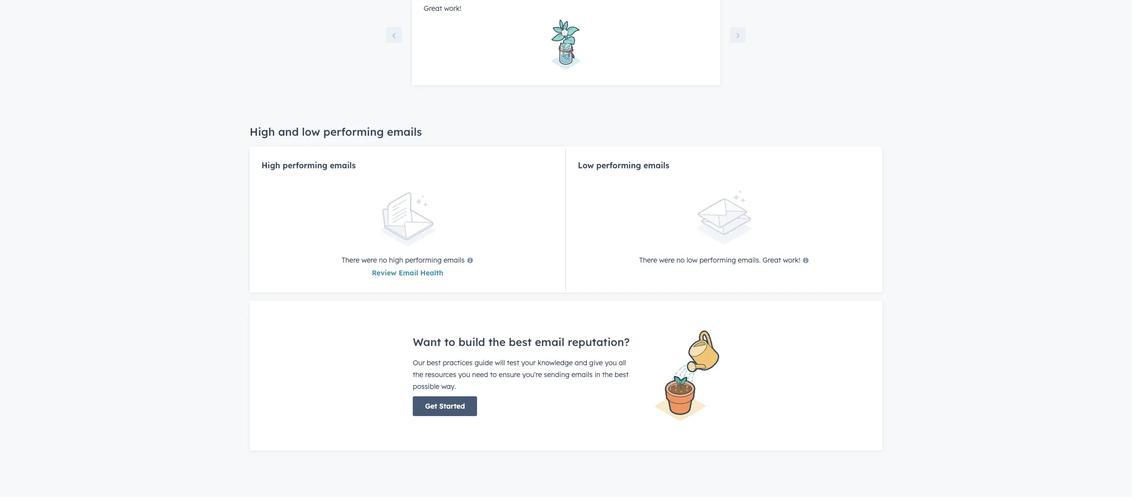 Task type: vqa. For each thing, say whether or not it's contained in the screenshot.
View subscriptions Subscriptions
no



Task type: describe. For each thing, give the bounding box(es) containing it.
ensure
[[499, 371, 520, 380]]

1 horizontal spatial work!
[[783, 256, 800, 265]]

our
[[413, 359, 425, 368]]

0 horizontal spatial to
[[444, 336, 455, 349]]

started
[[439, 402, 465, 411]]

all
[[619, 359, 626, 368]]

there for high performing emails
[[342, 256, 360, 265]]

0 horizontal spatial you
[[458, 371, 470, 380]]

possible
[[413, 383, 439, 391]]

there were no low performing emails. great work!
[[639, 256, 800, 265]]

build
[[459, 336, 485, 349]]

your
[[521, 359, 536, 368]]

1 vertical spatial best
[[427, 359, 441, 368]]

high performing emails
[[262, 161, 356, 171]]

high for high and low performing emails
[[250, 125, 275, 139]]

get started
[[425, 402, 465, 411]]

sending
[[544, 371, 570, 380]]

health
[[420, 269, 443, 278]]

1 vertical spatial great
[[763, 256, 781, 265]]

great work!
[[424, 4, 461, 13]]

0 horizontal spatial low
[[302, 125, 320, 139]]

high and low performing emails
[[250, 125, 422, 139]]

practices
[[443, 359, 473, 368]]

0 vertical spatial and
[[278, 125, 299, 139]]

were for high performing emails
[[362, 256, 377, 265]]

emails inside our best practices guide will test your knowledge and give you all the resources you need to ensure you're sending emails in the best possible way.
[[571, 371, 593, 380]]

will
[[495, 359, 505, 368]]

1 horizontal spatial best
[[509, 336, 532, 349]]

to inside our best practices guide will test your knowledge and give you all the resources you need to ensure you're sending emails in the best possible way.
[[490, 371, 497, 380]]

email
[[399, 269, 418, 278]]

high
[[389, 256, 403, 265]]

0 vertical spatial work!
[[444, 4, 461, 13]]

give
[[589, 359, 603, 368]]

1 horizontal spatial you
[[605, 359, 617, 368]]

way.
[[441, 383, 456, 391]]

previous image
[[390, 32, 398, 40]]

1 horizontal spatial the
[[488, 336, 506, 349]]

0 horizontal spatial the
[[413, 371, 423, 380]]

emails.
[[738, 256, 761, 265]]

were for low performing emails
[[659, 256, 675, 265]]



Task type: locate. For each thing, give the bounding box(es) containing it.
2 no from the left
[[677, 256, 685, 265]]

best up the test
[[509, 336, 532, 349]]

high
[[250, 125, 275, 139], [262, 161, 280, 171]]

to
[[444, 336, 455, 349], [490, 371, 497, 380]]

no for high performing emails
[[379, 256, 387, 265]]

the up will
[[488, 336, 506, 349]]

the right 'in'
[[602, 371, 613, 380]]

resources
[[425, 371, 456, 380]]

review
[[372, 269, 397, 278]]

to left build
[[444, 336, 455, 349]]

1 vertical spatial high
[[262, 161, 280, 171]]

1 vertical spatial and
[[575, 359, 587, 368]]

reputation?
[[568, 336, 630, 349]]

low performing emails
[[578, 161, 669, 171]]

0 vertical spatial low
[[302, 125, 320, 139]]

were
[[362, 256, 377, 265], [659, 256, 675, 265]]

review email health button
[[372, 267, 443, 279]]

no for low performing emails
[[677, 256, 685, 265]]

0 horizontal spatial and
[[278, 125, 299, 139]]

need
[[472, 371, 488, 380]]

want to build the best email reputation?
[[413, 336, 630, 349]]

you
[[605, 359, 617, 368], [458, 371, 470, 380]]

2 there from the left
[[639, 256, 657, 265]]

2 horizontal spatial best
[[615, 371, 629, 380]]

1 vertical spatial you
[[458, 371, 470, 380]]

there were no high performing emails
[[342, 256, 465, 265]]

our best practices guide will test your knowledge and give you all the resources you need to ensure you're sending emails in the best possible way.
[[413, 359, 629, 391]]

1 vertical spatial to
[[490, 371, 497, 380]]

there for low performing emails
[[639, 256, 657, 265]]

0 vertical spatial to
[[444, 336, 455, 349]]

great
[[424, 4, 442, 13], [763, 256, 781, 265]]

0 horizontal spatial no
[[379, 256, 387, 265]]

test
[[507, 359, 519, 368]]

1 horizontal spatial there
[[639, 256, 657, 265]]

1 horizontal spatial great
[[763, 256, 781, 265]]

1 horizontal spatial low
[[687, 256, 698, 265]]

and
[[278, 125, 299, 139], [575, 359, 587, 368]]

knowledge
[[538, 359, 573, 368]]

you left all
[[605, 359, 617, 368]]

the
[[488, 336, 506, 349], [413, 371, 423, 380], [602, 371, 613, 380]]

and inside our best practices guide will test your knowledge and give you all the resources you need to ensure you're sending emails in the best possible way.
[[575, 359, 587, 368]]

you down practices
[[458, 371, 470, 380]]

1 horizontal spatial and
[[575, 359, 587, 368]]

guide
[[475, 359, 493, 368]]

emails
[[387, 125, 422, 139], [330, 161, 356, 171], [644, 161, 669, 171], [444, 256, 465, 265], [571, 371, 593, 380]]

review email health
[[372, 269, 443, 278]]

to right need at the bottom left
[[490, 371, 497, 380]]

get
[[425, 402, 437, 411]]

the down our
[[413, 371, 423, 380]]

1 vertical spatial work!
[[783, 256, 800, 265]]

0 vertical spatial great
[[424, 4, 442, 13]]

best down all
[[615, 371, 629, 380]]

0 horizontal spatial work!
[[444, 4, 461, 13]]

high for high performing emails
[[262, 161, 280, 171]]

0 vertical spatial high
[[250, 125, 275, 139]]

2 vertical spatial best
[[615, 371, 629, 380]]

low
[[578, 161, 594, 171]]

0 vertical spatial best
[[509, 336, 532, 349]]

1 no from the left
[[379, 256, 387, 265]]

email
[[535, 336, 565, 349]]

work!
[[444, 4, 461, 13], [783, 256, 800, 265]]

1 there from the left
[[342, 256, 360, 265]]

and left the give
[[575, 359, 587, 368]]

1 vertical spatial low
[[687, 256, 698, 265]]

performing
[[323, 125, 384, 139], [283, 161, 327, 171], [596, 161, 641, 171], [405, 256, 442, 265], [699, 256, 736, 265]]

1 horizontal spatial to
[[490, 371, 497, 380]]

0 horizontal spatial were
[[362, 256, 377, 265]]

next image
[[734, 32, 742, 40]]

in
[[595, 371, 600, 380]]

best up the resources
[[427, 359, 441, 368]]

0 vertical spatial you
[[605, 359, 617, 368]]

and up high performing emails
[[278, 125, 299, 139]]

best
[[509, 336, 532, 349], [427, 359, 441, 368], [615, 371, 629, 380]]

1 horizontal spatial were
[[659, 256, 675, 265]]

0 horizontal spatial there
[[342, 256, 360, 265]]

0 horizontal spatial great
[[424, 4, 442, 13]]

1 horizontal spatial no
[[677, 256, 685, 265]]

no
[[379, 256, 387, 265], [677, 256, 685, 265]]

low
[[302, 125, 320, 139], [687, 256, 698, 265]]

there
[[342, 256, 360, 265], [639, 256, 657, 265]]

1 were from the left
[[362, 256, 377, 265]]

0 horizontal spatial best
[[427, 359, 441, 368]]

2 horizontal spatial the
[[602, 371, 613, 380]]

want
[[413, 336, 441, 349]]

you're
[[522, 371, 542, 380]]

get started button
[[413, 397, 477, 417]]

2 were from the left
[[659, 256, 675, 265]]



